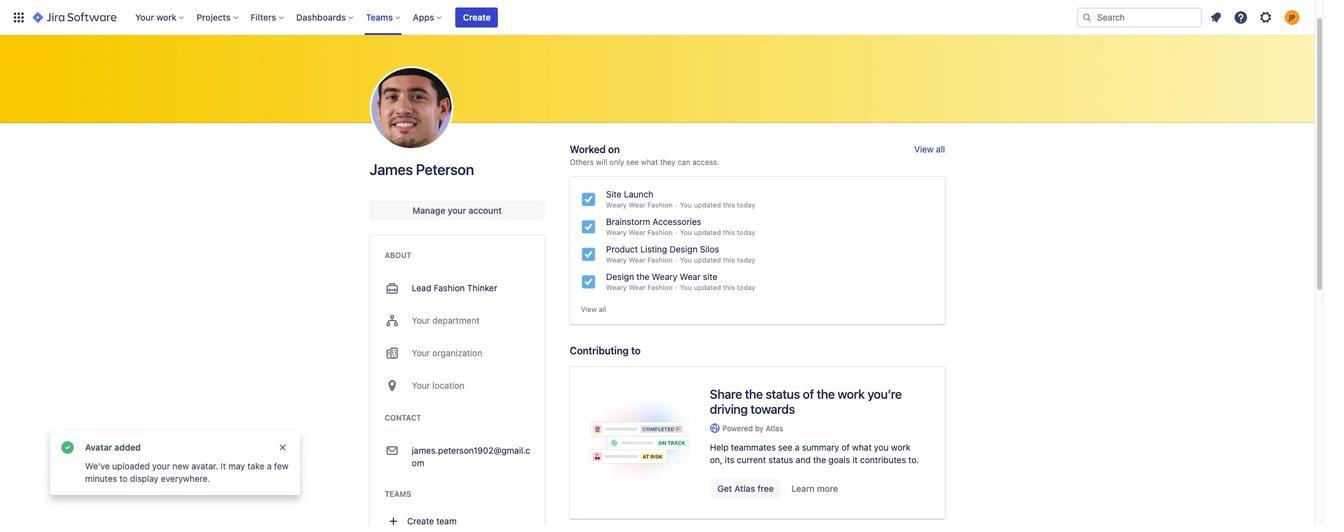 Task type: locate. For each thing, give the bounding box(es) containing it.
fashion
[[648, 201, 673, 209], [648, 228, 673, 237], [648, 256, 673, 264], [434, 283, 465, 293], [648, 283, 673, 292]]

of
[[803, 387, 814, 402], [842, 442, 850, 453]]

atlas
[[766, 424, 784, 433], [735, 484, 755, 494]]

it
[[221, 461, 226, 472]]

1 horizontal spatial to
[[631, 345, 641, 356]]

0 vertical spatial a
[[795, 442, 800, 453]]

learn
[[792, 484, 815, 494]]

a
[[795, 442, 800, 453], [267, 461, 272, 472]]

site
[[703, 272, 718, 282]]

work left you're
[[838, 387, 865, 402]]

you for the
[[680, 283, 692, 292]]

organization
[[433, 348, 482, 359]]

notifications image
[[1209, 10, 1224, 25]]

banner
[[0, 0, 1315, 35]]

to inside we've uploaded your new avatar. it may take a few minutes to display everywhere.
[[120, 474, 128, 484]]

1 horizontal spatial all
[[936, 144, 945, 155]]

all
[[936, 144, 945, 155], [599, 305, 606, 313]]

3 you updated this today from the top
[[680, 256, 756, 264]]

0 horizontal spatial atlas
[[735, 484, 755, 494]]

2 today from the top
[[737, 228, 756, 237]]

3 weary wear fashion from the top
[[606, 256, 673, 264]]

take
[[248, 461, 265, 472]]

2 weary wear fashion from the top
[[606, 228, 673, 237]]

work left the projects
[[156, 12, 177, 22]]

3 you from the top
[[680, 256, 692, 264]]

2 updated from the top
[[694, 228, 721, 237]]

1 horizontal spatial of
[[842, 442, 850, 453]]

your work
[[135, 12, 177, 22]]

design left the silos
[[670, 244, 698, 255]]

updated down the silos
[[694, 256, 721, 264]]

weary wear fashion down listing
[[606, 256, 673, 264]]

wear for listing
[[629, 256, 646, 264]]

1 vertical spatial of
[[842, 442, 850, 453]]

4 updated from the top
[[694, 283, 721, 292]]

1 vertical spatial see
[[779, 442, 793, 453]]

work up to.
[[891, 442, 911, 453]]

wear for accessories
[[629, 228, 646, 237]]

listing
[[641, 244, 667, 255]]

0 vertical spatial of
[[803, 387, 814, 402]]

atlas image
[[710, 424, 720, 434]]

weary for design
[[606, 283, 627, 292]]

see right 'only' at top
[[627, 158, 639, 167]]

0 vertical spatial work
[[156, 12, 177, 22]]

your profile and settings image
[[1285, 10, 1300, 25]]

you updated this today up the silos
[[680, 228, 756, 237]]

free
[[758, 484, 774, 494]]

status up towards
[[766, 387, 800, 402]]

wear
[[629, 201, 646, 209], [629, 228, 646, 237], [629, 256, 646, 264], [680, 272, 701, 282], [629, 283, 646, 292]]

1 horizontal spatial atlas
[[766, 424, 784, 433]]

0 vertical spatial view all link
[[915, 144, 945, 155]]

of up powered by atlas link
[[803, 387, 814, 402]]

weary for brainstorm
[[606, 228, 627, 237]]

work inside help teammates see a summary of what you work on, its current status and the goals it contributes to.
[[891, 442, 911, 453]]

see
[[627, 158, 639, 167], [779, 442, 793, 453]]

you down accessories
[[680, 228, 692, 237]]

you down product listing design silos
[[680, 256, 692, 264]]

your right 'manage'
[[448, 205, 466, 216]]

design down product
[[606, 272, 634, 282]]

updated down site
[[694, 283, 721, 292]]

create button
[[456, 7, 498, 27]]

2 this from the top
[[723, 228, 735, 237]]

silos
[[700, 244, 719, 255]]

0 horizontal spatial of
[[803, 387, 814, 402]]

what left they
[[641, 158, 658, 167]]

0 horizontal spatial to
[[120, 474, 128, 484]]

settings image
[[1259, 10, 1274, 25]]

account
[[469, 205, 502, 216]]

wear down launch
[[629, 201, 646, 209]]

view all link
[[915, 144, 945, 155], [581, 305, 606, 315]]

help
[[710, 442, 729, 453]]

help teammates see a summary of what you work on, its current status and the goals it contributes to.
[[710, 442, 919, 465]]

create team image
[[389, 517, 399, 526]]

on
[[608, 144, 620, 155]]

1 today from the top
[[737, 201, 756, 209]]

1 you from the top
[[680, 201, 692, 209]]

0 vertical spatial what
[[641, 158, 658, 167]]

driving
[[710, 402, 748, 417]]

profile image actions image
[[404, 101, 419, 116]]

of up goals
[[842, 442, 850, 453]]

1 vertical spatial status
[[769, 455, 794, 465]]

product
[[606, 244, 638, 255]]

4 this from the top
[[723, 283, 735, 292]]

1 weary wear fashion from the top
[[606, 201, 673, 209]]

you're
[[868, 387, 902, 402]]

1 updated from the top
[[694, 201, 721, 209]]

powered
[[723, 424, 753, 433]]

and
[[796, 455, 811, 465]]

1 horizontal spatial your
[[448, 205, 466, 216]]

work inside share the status of the work you're driving towards
[[838, 387, 865, 402]]

0 vertical spatial status
[[766, 387, 800, 402]]

to right contributing
[[631, 345, 641, 356]]

1 vertical spatial view
[[581, 305, 597, 313]]

design the weary wear site
[[606, 272, 718, 282]]

1 horizontal spatial what
[[852, 442, 872, 453]]

you updated this today up accessories
[[680, 201, 756, 209]]

fashion down design the weary wear site
[[648, 283, 673, 292]]

0 vertical spatial design
[[670, 244, 698, 255]]

your
[[135, 12, 154, 22], [412, 315, 430, 326], [412, 348, 430, 359], [412, 380, 430, 391]]

may
[[228, 461, 245, 472]]

a inside help teammates see a summary of what you work on, its current status and the goals it contributes to.
[[795, 442, 800, 453]]

you for listing
[[680, 256, 692, 264]]

atlas right get
[[735, 484, 755, 494]]

atlas right by
[[766, 424, 784, 433]]

launch
[[624, 189, 654, 200]]

we've uploaded your new avatar. it may take a few minutes to display everywhere.
[[85, 461, 289, 484]]

access.
[[693, 158, 720, 167]]

0 vertical spatial view
[[915, 144, 934, 155]]

0 horizontal spatial what
[[641, 158, 658, 167]]

fashion down brainstorm accessories
[[648, 228, 673, 237]]

you updated this today for site launch
[[680, 201, 756, 209]]

you updated this today for brainstorm accessories
[[680, 228, 756, 237]]

the down summary
[[813, 455, 826, 465]]

0 horizontal spatial view
[[581, 305, 597, 313]]

your department
[[412, 315, 480, 326]]

teams
[[366, 12, 393, 22], [385, 490, 411, 499]]

today
[[737, 201, 756, 209], [737, 228, 756, 237], [737, 256, 756, 264], [737, 283, 756, 292]]

3 updated from the top
[[694, 256, 721, 264]]

weary wear fashion down design the weary wear site
[[606, 283, 673, 292]]

you up accessories
[[680, 201, 692, 209]]

teams up create team 'image'
[[385, 490, 411, 499]]

2 you updated this today from the top
[[680, 228, 756, 237]]

the down listing
[[637, 272, 650, 282]]

your for your organization
[[412, 348, 430, 359]]

0 horizontal spatial all
[[599, 305, 606, 313]]

wear down product
[[629, 256, 646, 264]]

0 vertical spatial view all
[[915, 144, 945, 155]]

status left and
[[769, 455, 794, 465]]

1 horizontal spatial view all
[[915, 144, 945, 155]]

your
[[448, 205, 466, 216], [152, 461, 170, 472]]

jira software image
[[33, 10, 117, 25], [33, 10, 117, 25]]

2 you from the top
[[680, 228, 692, 237]]

a left few
[[267, 461, 272, 472]]

0 horizontal spatial design
[[606, 272, 634, 282]]

they
[[660, 158, 676, 167]]

create
[[463, 12, 491, 22]]

filters
[[251, 12, 276, 22]]

fashion for brainstorm
[[648, 228, 673, 237]]

1 horizontal spatial view all link
[[915, 144, 945, 155]]

1 vertical spatial work
[[838, 387, 865, 402]]

1 vertical spatial a
[[267, 461, 272, 472]]

0 vertical spatial teams
[[366, 12, 393, 22]]

your left new
[[152, 461, 170, 472]]

wear for the
[[629, 283, 646, 292]]

0 horizontal spatial view all link
[[581, 305, 606, 315]]

the inside help teammates see a summary of what you work on, its current status and the goals it contributes to.
[[813, 455, 826, 465]]

1 this from the top
[[723, 201, 735, 209]]

of inside help teammates see a summary of what you work on, its current status and the goals it contributes to.
[[842, 442, 850, 453]]

1 horizontal spatial a
[[795, 442, 800, 453]]

what
[[641, 158, 658, 167], [852, 442, 872, 453]]

weary wear fashion down brainstorm in the left top of the page
[[606, 228, 673, 237]]

the up towards
[[745, 387, 763, 402]]

to down uploaded
[[120, 474, 128, 484]]

you updated this today down site
[[680, 283, 756, 292]]

1 vertical spatial all
[[599, 305, 606, 313]]

work
[[156, 12, 177, 22], [838, 387, 865, 402], [891, 442, 911, 453]]

powered by atlas link
[[710, 423, 925, 434]]

1 vertical spatial your
[[152, 461, 170, 472]]

0 vertical spatial atlas
[[766, 424, 784, 433]]

1 vertical spatial design
[[606, 272, 634, 282]]

to
[[631, 345, 641, 356], [120, 474, 128, 484]]

1 vertical spatial view all link
[[581, 305, 606, 315]]

1 horizontal spatial see
[[779, 442, 793, 453]]

0 horizontal spatial view all
[[581, 305, 606, 313]]

updated for design the weary wear site
[[694, 283, 721, 292]]

wear down brainstorm in the left top of the page
[[629, 228, 646, 237]]

manage
[[413, 205, 446, 216]]

james.peterson1902@gmail.c om
[[412, 446, 531, 469]]

wear down design the weary wear site
[[629, 283, 646, 292]]

others
[[570, 158, 594, 167]]

you updated this today for product listing design silos
[[680, 256, 756, 264]]

you
[[680, 201, 692, 209], [680, 228, 692, 237], [680, 256, 692, 264], [680, 283, 692, 292]]

1 vertical spatial what
[[852, 442, 872, 453]]

2 horizontal spatial work
[[891, 442, 911, 453]]

1 vertical spatial atlas
[[735, 484, 755, 494]]

0 vertical spatial all
[[936, 144, 945, 155]]

what up it
[[852, 442, 872, 453]]

a up and
[[795, 442, 800, 453]]

2 vertical spatial work
[[891, 442, 911, 453]]

1 horizontal spatial view
[[915, 144, 934, 155]]

4 you from the top
[[680, 283, 692, 292]]

uploaded
[[112, 461, 150, 472]]

fashion for design
[[648, 283, 673, 292]]

to.
[[909, 455, 919, 465]]

teams button
[[362, 7, 406, 27]]

fashion down product listing design silos
[[648, 256, 673, 264]]

1 you updated this today from the top
[[680, 201, 756, 209]]

updated up accessories
[[694, 201, 721, 209]]

teams left apps
[[366, 12, 393, 22]]

1 horizontal spatial work
[[838, 387, 865, 402]]

see right the teammates
[[779, 442, 793, 453]]

4 you updated this today from the top
[[680, 283, 756, 292]]

fashion for site
[[648, 201, 673, 209]]

4 today from the top
[[737, 283, 756, 292]]

weary wear fashion for listing
[[606, 256, 673, 264]]

you down design the weary wear site
[[680, 283, 692, 292]]

0 horizontal spatial a
[[267, 461, 272, 472]]

updated up the silos
[[694, 228, 721, 237]]

today for brainstorm accessories
[[737, 228, 756, 237]]

1 vertical spatial to
[[120, 474, 128, 484]]

weary wear fashion down launch
[[606, 201, 673, 209]]

fashion up brainstorm accessories
[[648, 201, 673, 209]]

you updated this today down the silos
[[680, 256, 756, 264]]

0 vertical spatial your
[[448, 205, 466, 216]]

0 horizontal spatial your
[[152, 461, 170, 472]]

0 vertical spatial see
[[627, 158, 639, 167]]

3 this from the top
[[723, 256, 735, 264]]

your inside popup button
[[135, 12, 154, 22]]

learn more
[[792, 484, 839, 494]]

location
[[433, 380, 465, 391]]

3 today from the top
[[737, 256, 756, 264]]

4 weary wear fashion from the top
[[606, 283, 673, 292]]

0 horizontal spatial work
[[156, 12, 177, 22]]

this
[[723, 201, 735, 209], [723, 228, 735, 237], [723, 256, 735, 264], [723, 283, 735, 292]]

work inside popup button
[[156, 12, 177, 22]]

weary
[[606, 201, 627, 209], [606, 228, 627, 237], [606, 256, 627, 264], [652, 272, 678, 282], [606, 283, 627, 292]]



Task type: vqa. For each thing, say whether or not it's contained in the screenshot.
give feedback
no



Task type: describe. For each thing, give the bounding box(es) containing it.
weary wear fashion for launch
[[606, 201, 673, 209]]

powered by atlas
[[723, 424, 784, 433]]

fashion for product
[[648, 256, 673, 264]]

om
[[412, 458, 425, 469]]

others will only see what they can access.
[[570, 158, 720, 167]]

1 vertical spatial teams
[[385, 490, 411, 499]]

share the status of the work you're driving towards
[[710, 387, 902, 417]]

today for product listing design silos
[[737, 256, 756, 264]]

your location
[[412, 380, 465, 391]]

james
[[370, 161, 413, 178]]

this for site launch
[[723, 201, 735, 209]]

atlas inside get atlas free button
[[735, 484, 755, 494]]

new
[[172, 461, 189, 472]]

dismiss image
[[278, 443, 288, 453]]

by
[[755, 424, 764, 433]]

manage your account
[[413, 205, 502, 216]]

what inside help teammates see a summary of what you work on, its current status and the goals it contributes to.
[[852, 442, 872, 453]]

accessories
[[653, 216, 702, 227]]

everywhere.
[[161, 474, 210, 484]]

we've
[[85, 461, 110, 472]]

share
[[710, 387, 742, 402]]

primary element
[[8, 0, 1077, 35]]

contact
[[385, 414, 422, 423]]

worked on
[[570, 144, 620, 155]]

1 horizontal spatial design
[[670, 244, 698, 255]]

of inside share the status of the work you're driving towards
[[803, 387, 814, 402]]

today for site launch
[[737, 201, 756, 209]]

this for brainstorm accessories
[[723, 228, 735, 237]]

1 vertical spatial view all
[[581, 305, 606, 313]]

contributing
[[570, 345, 629, 356]]

only
[[610, 158, 624, 167]]

teams inside teams popup button
[[366, 12, 393, 22]]

james.peterson1902@gmail.c
[[412, 446, 531, 456]]

site launch
[[606, 189, 654, 200]]

james peterson
[[370, 161, 474, 178]]

filters button
[[247, 7, 289, 27]]

on,
[[710, 455, 723, 465]]

its
[[725, 455, 735, 465]]

about
[[385, 251, 412, 260]]

see inside help teammates see a summary of what you work on, its current status and the goals it contributes to.
[[779, 442, 793, 453]]

success image
[[60, 441, 75, 456]]

will
[[596, 158, 608, 167]]

product listing design silos
[[606, 244, 719, 255]]

more
[[817, 484, 839, 494]]

updated for product listing design silos
[[694, 256, 721, 264]]

teammates
[[731, 442, 776, 453]]

your for your work
[[135, 12, 154, 22]]

your for your location
[[412, 380, 430, 391]]

today for design the weary wear site
[[737, 283, 756, 292]]

0 vertical spatial to
[[631, 345, 641, 356]]

few
[[274, 461, 289, 472]]

get atlas free button
[[710, 479, 782, 499]]

peterson
[[416, 161, 474, 178]]

a inside we've uploaded your new avatar. it may take a few minutes to display everywhere.
[[267, 461, 272, 472]]

your inside we've uploaded your new avatar. it may take a few minutes to display everywhere.
[[152, 461, 170, 472]]

wear for launch
[[629, 201, 646, 209]]

you
[[874, 442, 889, 453]]

wear left site
[[680, 272, 701, 282]]

learn more button
[[784, 479, 846, 499]]

weary for product
[[606, 256, 627, 264]]

minutes
[[85, 474, 117, 484]]

brainstorm accessories
[[606, 216, 702, 227]]

lead fashion thinker
[[412, 283, 498, 293]]

contributes
[[860, 455, 906, 465]]

get
[[718, 484, 732, 494]]

department
[[433, 315, 480, 326]]

contributing to
[[570, 345, 641, 356]]

apps
[[413, 12, 434, 22]]

you for launch
[[680, 201, 692, 209]]

fashion right lead
[[434, 283, 465, 293]]

avatar added
[[85, 442, 141, 453]]

banner containing your work
[[0, 0, 1315, 35]]

get atlas free
[[718, 484, 774, 494]]

this for design the weary wear site
[[723, 283, 735, 292]]

the up powered by atlas link
[[817, 387, 835, 402]]

site
[[606, 189, 622, 200]]

display
[[130, 474, 158, 484]]

weary wear fashion for the
[[606, 283, 673, 292]]

status inside share the status of the work you're driving towards
[[766, 387, 800, 402]]

you for accessories
[[680, 228, 692, 237]]

updated for brainstorm accessories
[[694, 228, 721, 237]]

avatar
[[85, 442, 112, 453]]

goals
[[829, 455, 851, 465]]

current
[[737, 455, 766, 465]]

apps button
[[409, 7, 447, 27]]

can
[[678, 158, 691, 167]]

you updated this today for design the weary wear site
[[680, 283, 756, 292]]

projects button
[[193, 7, 243, 27]]

dashboards
[[296, 12, 346, 22]]

it
[[853, 455, 858, 465]]

weary wear fashion for accessories
[[606, 228, 673, 237]]

0 horizontal spatial see
[[627, 158, 639, 167]]

manage your account link
[[370, 201, 545, 221]]

brainstorm
[[606, 216, 650, 227]]

weary for site
[[606, 201, 627, 209]]

your for your department
[[412, 315, 430, 326]]

search image
[[1082, 12, 1093, 22]]

updated for site launch
[[694, 201, 721, 209]]

lead
[[412, 283, 432, 293]]

help image
[[1234, 10, 1249, 25]]

Search field
[[1077, 7, 1203, 27]]

avatar.
[[191, 461, 218, 472]]

dashboards button
[[293, 7, 359, 27]]

your work button
[[132, 7, 189, 27]]

added
[[114, 442, 141, 453]]

summary
[[802, 442, 840, 453]]

appswitcher icon image
[[11, 10, 26, 25]]

towards
[[751, 402, 795, 417]]

this for product listing design silos
[[723, 256, 735, 264]]

thinker
[[467, 283, 498, 293]]

projects
[[197, 12, 231, 22]]

atlas inside powered by atlas link
[[766, 424, 784, 433]]

status inside help teammates see a summary of what you work on, its current status and the goals it contributes to.
[[769, 455, 794, 465]]

your organization
[[412, 348, 482, 359]]



